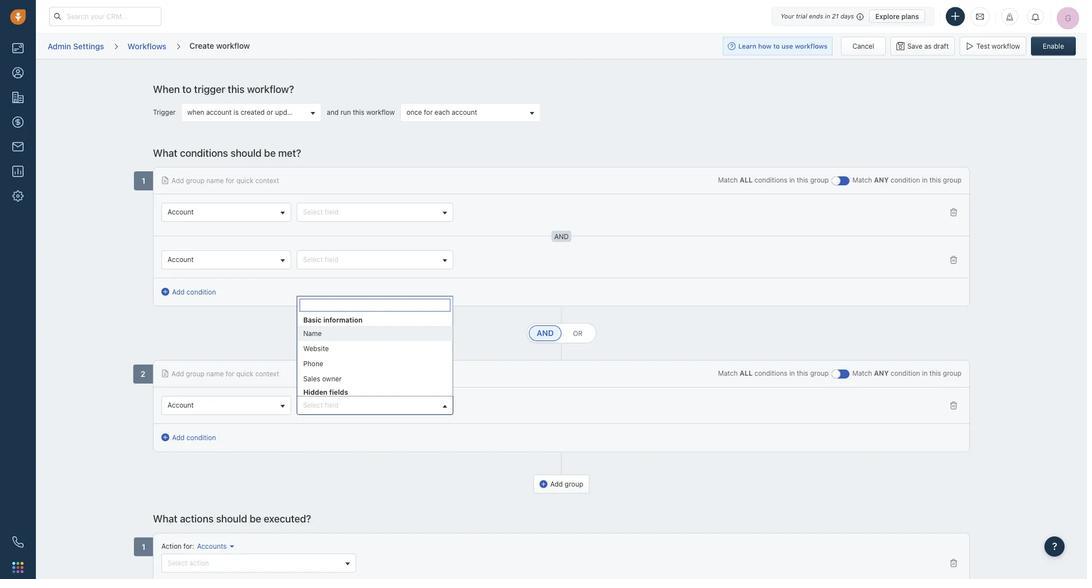 Task type: locate. For each thing, give the bounding box(es) containing it.
and run this workflow
[[327, 109, 395, 117]]

hidden fields
[[303, 389, 348, 396]]

or link
[[562, 326, 594, 342]]

1 vertical spatial conditions
[[755, 177, 788, 184]]

days
[[841, 13, 854, 20]]

2 select field button from the top
[[297, 251, 454, 270]]

3 account from the top
[[168, 402, 194, 410]]

select field for 2nd select field button from the bottom
[[303, 209, 339, 216]]

when account is created or updated
[[187, 109, 301, 117]]

this
[[228, 83, 245, 95], [353, 109, 365, 117], [797, 177, 809, 184], [930, 177, 941, 184], [797, 370, 809, 378], [930, 370, 941, 378]]

select inside button
[[168, 560, 188, 567]]

account
[[168, 209, 194, 216], [168, 256, 194, 264], [168, 402, 194, 410]]

be for executed?
[[250, 513, 261, 525]]

workflow right create
[[216, 41, 250, 50]]

basic information
[[303, 316, 362, 324]]

what up action
[[153, 513, 178, 525]]

0 vertical spatial any
[[874, 177, 889, 184]]

select field
[[303, 209, 339, 216], [303, 256, 339, 264], [303, 402, 339, 410]]

Search your CRM... text field
[[49, 7, 161, 26]]

select inside dropdown button
[[303, 402, 323, 410]]

account button for 1st select field button from the bottom of the page
[[161, 251, 291, 270]]

2 account button from the top
[[161, 251, 291, 270]]

and
[[327, 109, 339, 117], [537, 329, 554, 338], [538, 330, 553, 338]]

2 vertical spatial select field
[[303, 402, 339, 410]]

be left executed?
[[250, 513, 261, 525]]

what
[[153, 147, 178, 159], [153, 513, 178, 525]]

1 select field from the top
[[303, 209, 339, 216]]

should
[[231, 147, 262, 159], [216, 513, 247, 525]]

0 vertical spatial select field
[[303, 209, 339, 216]]

should down when account is created or updated
[[231, 147, 262, 159]]

once for each account
[[407, 109, 477, 117]]

match all conditions in this group
[[718, 177, 829, 184], [718, 370, 829, 378]]

match any condition in this group
[[853, 177, 962, 184], [853, 370, 962, 378]]

account left is
[[206, 109, 232, 117]]

create
[[189, 41, 214, 50]]

1 account button from the top
[[161, 203, 291, 222]]

what down trigger
[[153, 147, 178, 159]]

select field for select field dropdown button
[[303, 402, 339, 410]]

select field for 1st select field button from the bottom of the page
[[303, 256, 339, 264]]

account right 'each'
[[452, 109, 477, 117]]

conditions
[[180, 147, 228, 159], [755, 177, 788, 184], [755, 370, 788, 378]]

workflow inside button
[[992, 42, 1020, 50]]

add condition link
[[161, 287, 216, 297], [161, 433, 216, 443]]

workflow right test in the top of the page
[[992, 42, 1020, 50]]

explore
[[876, 12, 900, 20]]

select field button
[[297, 203, 454, 222], [297, 251, 454, 270]]

1 vertical spatial select field
[[303, 256, 339, 264]]

2 match all conditions in this group from the top
[[718, 370, 829, 378]]

2 select field from the top
[[303, 256, 339, 264]]

group
[[153, 32, 970, 64], [297, 326, 453, 387]]

what conditions should be met?
[[153, 147, 301, 159]]

21
[[832, 13, 839, 20]]

name
[[206, 177, 224, 185], [206, 370, 224, 378]]

1 vertical spatial should
[[216, 513, 247, 525]]

email image
[[976, 12, 984, 21]]

None search field
[[300, 299, 451, 312]]

freshworks switcher image
[[12, 562, 24, 574]]

1 vertical spatial match all conditions in this group
[[718, 370, 829, 378]]

or
[[267, 109, 273, 117], [573, 330, 583, 338]]

updated
[[275, 109, 301, 117]]

1 vertical spatial context
[[255, 370, 279, 378]]

select
[[303, 209, 323, 216], [303, 256, 323, 264], [303, 402, 323, 410], [168, 560, 188, 567]]

trigger
[[153, 109, 176, 117]]

2 add group name for quick context from the top
[[172, 370, 279, 378]]

add group name for quick context
[[172, 177, 279, 185], [172, 370, 279, 378]]

1 all from the top
[[740, 177, 753, 184]]

and link
[[529, 326, 562, 342], [529, 326, 562, 342]]

2 context from the top
[[255, 370, 279, 378]]

2 vertical spatial account button
[[161, 397, 291, 416]]

0 vertical spatial account
[[168, 209, 194, 216]]

basic
[[303, 316, 321, 324]]

fields
[[329, 389, 348, 396]]

add condition
[[172, 288, 216, 296], [172, 434, 216, 442]]

0 vertical spatial add group name for quick context
[[172, 177, 279, 185]]

1 vertical spatial match any condition in this group
[[853, 370, 962, 378]]

1 vertical spatial name
[[206, 370, 224, 378]]

1 vertical spatial group
[[297, 326, 453, 387]]

workflow
[[216, 41, 250, 50], [992, 42, 1020, 50], [366, 109, 395, 117]]

2 account from the top
[[168, 256, 194, 264]]

2 horizontal spatial workflow
[[992, 42, 1020, 50]]

settings
[[73, 41, 104, 51]]

explore plans link
[[869, 10, 925, 23]]

0 vertical spatial add condition link
[[161, 287, 216, 297]]

1 vertical spatial add condition link
[[161, 433, 216, 443]]

accounts button
[[194, 542, 234, 552]]

1 what from the top
[[153, 147, 178, 159]]

1 vertical spatial or
[[573, 330, 583, 338]]

sales owner
[[303, 375, 341, 383]]

be left met?
[[264, 147, 276, 159]]

action
[[161, 543, 182, 551]]

action
[[189, 560, 209, 567]]

1 vertical spatial any
[[874, 370, 889, 378]]

1 add condition link from the top
[[161, 287, 216, 297]]

account inside 'button'
[[206, 109, 232, 117]]

0 vertical spatial all
[[740, 177, 753, 184]]

2 what from the top
[[153, 513, 178, 525]]

0 vertical spatial account button
[[161, 203, 291, 222]]

2 vertical spatial account
[[168, 402, 194, 410]]

1 name from the top
[[206, 177, 224, 185]]

1 vertical spatial add group name for quick context
[[172, 370, 279, 378]]

1 vertical spatial add condition
[[172, 434, 216, 442]]

0 vertical spatial name
[[206, 177, 224, 185]]

1 vertical spatial account
[[168, 256, 194, 264]]

all
[[740, 177, 753, 184], [740, 370, 753, 378]]

2 name from the top
[[206, 370, 224, 378]]

context for 2nd select field button from the bottom
[[255, 177, 279, 185]]

add for second add condition link from the top
[[172, 434, 185, 442]]

2 vertical spatial field
[[325, 402, 339, 410]]

test workflow
[[977, 42, 1020, 50]]

group
[[811, 177, 829, 184], [943, 177, 962, 184], [186, 177, 205, 185], [811, 370, 829, 378], [943, 370, 962, 378], [186, 370, 205, 378], [565, 481, 583, 489]]

admin
[[48, 41, 71, 51]]

0 horizontal spatial workflow
[[216, 41, 250, 50]]

0 vertical spatial be
[[264, 147, 276, 159]]

1 vertical spatial account button
[[161, 251, 291, 270]]

2 account from the left
[[452, 109, 477, 117]]

1 vertical spatial what
[[153, 513, 178, 525]]

2 add condition link from the top
[[161, 433, 216, 443]]

1 horizontal spatial be
[[264, 147, 276, 159]]

select field inside dropdown button
[[303, 402, 339, 410]]

owner
[[322, 375, 341, 383]]

as
[[925, 42, 932, 50]]

your
[[781, 13, 794, 20]]

save
[[908, 42, 923, 50]]

1 vertical spatial be
[[250, 513, 261, 525]]

0 vertical spatial what
[[153, 147, 178, 159]]

0 vertical spatial match all conditions in this group
[[718, 177, 829, 184]]

0 horizontal spatial account
[[206, 109, 232, 117]]

1 vertical spatial quick
[[236, 370, 254, 378]]

save as draft
[[908, 42, 949, 50]]

0 vertical spatial field
[[325, 209, 339, 216]]

0 vertical spatial add condition
[[172, 288, 216, 296]]

1 add group name for quick context from the top
[[172, 177, 279, 185]]

0 horizontal spatial be
[[250, 513, 261, 525]]

3 field from the top
[[325, 402, 339, 410]]

select field button
[[297, 397, 454, 416]]

information
[[323, 316, 362, 324]]

should up the accounts 'button'
[[216, 513, 247, 525]]

1 horizontal spatial account
[[452, 109, 477, 117]]

3 select field from the top
[[303, 402, 339, 410]]

0 vertical spatial match any condition in this group
[[853, 177, 962, 184]]

0 vertical spatial should
[[231, 147, 262, 159]]

0 horizontal spatial or
[[267, 109, 273, 117]]

for
[[424, 109, 433, 117], [226, 177, 235, 185], [226, 370, 235, 378], [183, 543, 192, 551]]

when
[[187, 109, 204, 117]]

any
[[874, 177, 889, 184], [874, 370, 889, 378]]

phone
[[303, 360, 323, 368]]

condition
[[891, 177, 920, 184], [187, 288, 216, 296], [891, 370, 920, 378], [187, 434, 216, 442]]

match
[[718, 177, 738, 184], [853, 177, 872, 184], [718, 370, 738, 378], [853, 370, 872, 378]]

2 quick from the top
[[236, 370, 254, 378]]

1 vertical spatial select field button
[[297, 251, 454, 270]]

1 account from the top
[[168, 209, 194, 216]]

what for what actions should be executed?
[[153, 513, 178, 525]]

0 vertical spatial or
[[267, 109, 273, 117]]

when to trigger this workflow?
[[153, 83, 294, 95]]

context
[[255, 177, 279, 185], [255, 370, 279, 378]]

1 select field button from the top
[[297, 203, 454, 222]]

workflows link
[[127, 37, 167, 55]]

1 match any condition in this group from the top
[[853, 177, 962, 184]]

field
[[325, 209, 339, 216], [325, 256, 339, 264], [325, 402, 339, 410]]

context left sales
[[255, 370, 279, 378]]

account
[[206, 109, 232, 117], [452, 109, 477, 117]]

phone element
[[7, 531, 29, 554]]

save as draft button
[[891, 37, 955, 56]]

list box containing basic information
[[297, 314, 453, 580]]

for inside button
[[424, 109, 433, 117]]

when
[[153, 83, 180, 95]]

0 vertical spatial select field button
[[297, 203, 454, 222]]

1 account from the left
[[206, 109, 232, 117]]

test
[[977, 42, 990, 50]]

1 vertical spatial field
[[325, 256, 339, 264]]

1 context from the top
[[255, 177, 279, 185]]

list box
[[297, 314, 453, 580]]

option
[[297, 314, 453, 387]]

account button
[[161, 203, 291, 222], [161, 251, 291, 270], [161, 397, 291, 416]]

run
[[341, 109, 351, 117]]

quick
[[236, 177, 254, 185], [236, 370, 254, 378]]

executed?
[[264, 513, 311, 525]]

add inside button
[[550, 481, 563, 489]]

plans
[[902, 12, 919, 20]]

name for account button for 2nd select field button from the bottom
[[206, 177, 224, 185]]

0 vertical spatial context
[[255, 177, 279, 185]]

3 account button from the top
[[161, 397, 291, 416]]

1 vertical spatial all
[[740, 370, 753, 378]]

each
[[435, 109, 450, 117]]

workflow?
[[247, 83, 294, 95]]

phone image
[[12, 537, 24, 548]]

workflow left once
[[366, 109, 395, 117]]

2 all from the top
[[740, 370, 753, 378]]

context down met?
[[255, 177, 279, 185]]

0 vertical spatial quick
[[236, 177, 254, 185]]



Task type: describe. For each thing, give the bounding box(es) containing it.
add for add group button
[[550, 481, 563, 489]]

cancel
[[853, 42, 875, 50]]

account for 1st select field button from the bottom of the page
[[168, 256, 194, 264]]

context for select field dropdown button
[[255, 370, 279, 378]]

1 horizontal spatial workflow
[[366, 109, 395, 117]]

once for each account button
[[400, 103, 541, 122]]

created
[[241, 109, 265, 117]]

should for conditions
[[231, 147, 262, 159]]

workflows
[[128, 41, 166, 51]]

0 vertical spatial conditions
[[180, 147, 228, 159]]

1 field from the top
[[325, 209, 339, 216]]

add group button
[[534, 475, 590, 494]]

2 add condition from the top
[[172, 434, 216, 442]]

create workflow
[[189, 41, 250, 50]]

test workflow button
[[960, 37, 1027, 56]]

phone option
[[297, 356, 453, 371]]

should for actions
[[216, 513, 247, 525]]

draft
[[934, 42, 949, 50]]

be for met?
[[264, 147, 276, 159]]

action for :
[[161, 543, 194, 551]]

trial
[[796, 13, 807, 20]]

account for select field dropdown button
[[168, 402, 194, 410]]

admin settings
[[48, 41, 104, 51]]

is
[[234, 109, 239, 117]]

enable button
[[1031, 37, 1076, 56]]

2 match any condition in this group from the top
[[853, 370, 962, 378]]

once
[[407, 109, 422, 117]]

name option
[[297, 326, 453, 341]]

account button for select field dropdown button
[[161, 397, 291, 416]]

sales
[[303, 375, 320, 383]]

name
[[303, 330, 321, 338]]

2 field from the top
[[325, 256, 339, 264]]

0 vertical spatial group
[[153, 32, 970, 64]]

to
[[182, 83, 192, 95]]

name for account button for select field dropdown button
[[206, 370, 224, 378]]

account inside button
[[452, 109, 477, 117]]

sales owner option
[[297, 371, 453, 387]]

cancel button
[[841, 37, 886, 56]]

add group
[[550, 481, 583, 489]]

explore plans
[[876, 12, 919, 20]]

website option
[[297, 341, 453, 356]]

met?
[[278, 147, 301, 159]]

1 any from the top
[[874, 177, 889, 184]]

add for 2nd add condition link from the bottom of the page
[[172, 288, 185, 296]]

account for 2nd select field button from the bottom
[[168, 209, 194, 216]]

select action button
[[161, 554, 356, 573]]

group inside button
[[565, 481, 583, 489]]

actions
[[180, 513, 214, 525]]

when account is created or updated button
[[181, 103, 321, 122]]

what actions should be executed?
[[153, 513, 311, 525]]

admin settings link
[[47, 37, 105, 55]]

option containing basic information
[[297, 314, 453, 387]]

workflow for test workflow
[[992, 42, 1020, 50]]

1 match all conditions in this group from the top
[[718, 177, 829, 184]]

workflow for create workflow
[[216, 41, 250, 50]]

hidden
[[303, 389, 327, 396]]

2 vertical spatial conditions
[[755, 370, 788, 378]]

or inside 'button'
[[267, 109, 273, 117]]

accounts
[[197, 543, 227, 551]]

trigger
[[194, 83, 225, 95]]

1 add condition from the top
[[172, 288, 216, 296]]

website
[[303, 345, 329, 353]]

1 quick from the top
[[236, 177, 254, 185]]

ends
[[809, 13, 823, 20]]

account button for 2nd select field button from the bottom
[[161, 203, 291, 222]]

enable
[[1043, 42, 1064, 50]]

field inside dropdown button
[[325, 402, 339, 410]]

select action
[[168, 560, 209, 567]]

all for select field dropdown button
[[740, 370, 753, 378]]

all for 2nd select field button from the bottom
[[740, 177, 753, 184]]

your trial ends in 21 days
[[781, 13, 854, 20]]

what for what conditions should be met?
[[153, 147, 178, 159]]

2 any from the top
[[874, 370, 889, 378]]

:
[[192, 543, 194, 551]]

group containing name
[[297, 326, 453, 387]]

1 horizontal spatial or
[[573, 330, 583, 338]]



Task type: vqa. For each thing, say whether or not it's contained in the screenshot.
Agents for group image
no



